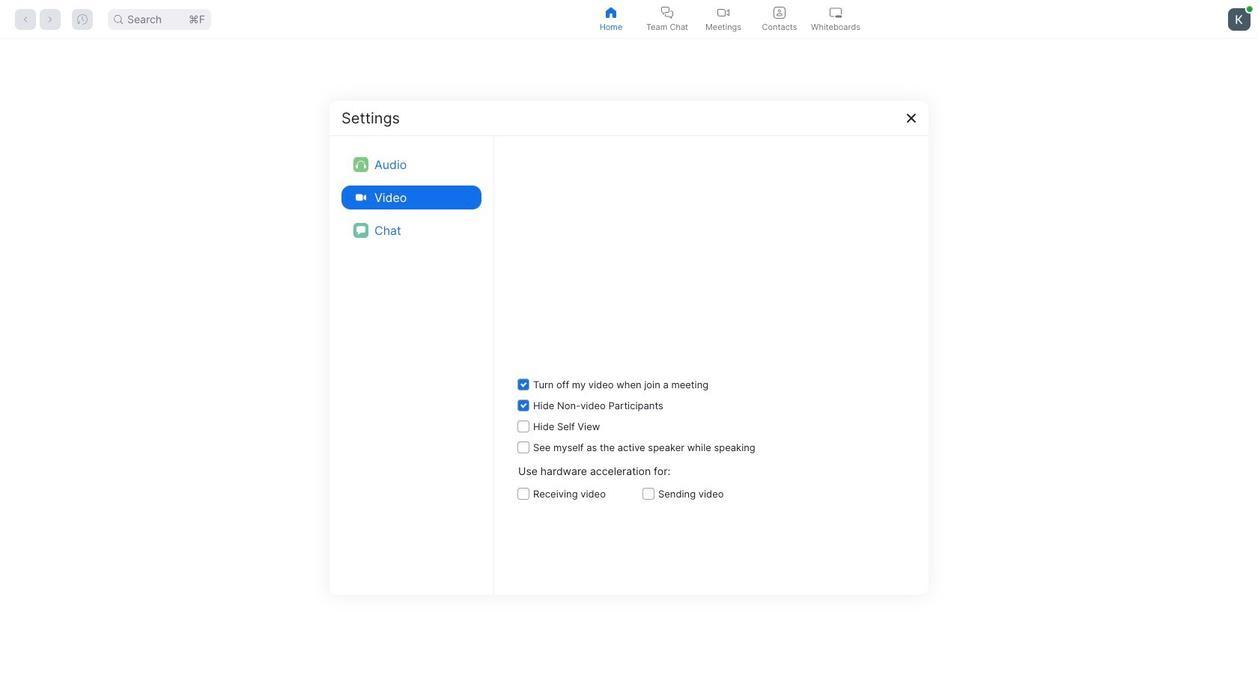 Task type: describe. For each thing, give the bounding box(es) containing it.
headphone image
[[354, 157, 369, 172]]

0 horizontal spatial video on image
[[354, 190, 369, 205]]

close image
[[906, 112, 918, 124]]

video on image for the leftmost video on icon
[[356, 192, 366, 203]]

team chat image
[[661, 6, 673, 18]]



Task type: vqa. For each thing, say whether or not it's contained in the screenshot.
Tab List
yes



Task type: locate. For each thing, give the bounding box(es) containing it.
online image
[[1247, 6, 1253, 12]]

video on image right team chat image
[[718, 6, 730, 18]]

1 horizontal spatial video on image
[[718, 6, 730, 18]]

chat image
[[354, 223, 369, 238], [357, 226, 366, 235]]

None checkbox
[[518, 437, 756, 458], [518, 484, 606, 504], [518, 437, 756, 458], [518, 484, 606, 504]]

video on image
[[718, 6, 730, 18], [356, 192, 366, 203]]

whiteboard small image
[[830, 6, 842, 18], [830, 6, 842, 18]]

video on image for topmost video on icon
[[718, 6, 730, 18]]

0 vertical spatial video on image
[[718, 6, 730, 18]]

headphone image
[[356, 159, 366, 170]]

home small image
[[605, 6, 617, 18], [605, 6, 617, 18]]

team chat image
[[661, 6, 673, 18]]

magnifier image
[[114, 15, 123, 24], [114, 15, 123, 24]]

None checkbox
[[518, 374, 709, 395], [518, 395, 663, 416], [518, 416, 600, 437], [643, 484, 724, 504], [518, 374, 709, 395], [518, 395, 663, 416], [518, 416, 600, 437], [643, 484, 724, 504]]

profile contact image
[[774, 6, 786, 18], [774, 6, 786, 18]]

video on image right team chat image
[[718, 6, 730, 18]]

1 vertical spatial video on image
[[356, 192, 366, 203]]

video on image inside icon
[[356, 192, 366, 203]]

0 vertical spatial video on image
[[718, 6, 730, 18]]

close image
[[906, 112, 918, 124]]

settings tab list
[[342, 148, 482, 247]]

tab list
[[583, 0, 864, 38]]

video on image
[[718, 6, 730, 18], [354, 190, 369, 205]]

video on image down headphone image
[[356, 192, 366, 203]]

video on image down headphone image
[[354, 190, 369, 205]]

1 vertical spatial video on image
[[354, 190, 369, 205]]

0 horizontal spatial video on image
[[356, 192, 366, 203]]

1 horizontal spatial video on image
[[718, 6, 730, 18]]

online image
[[1247, 6, 1253, 12]]

tab panel
[[0, 39, 1258, 696]]

group
[[518, 484, 905, 504]]



